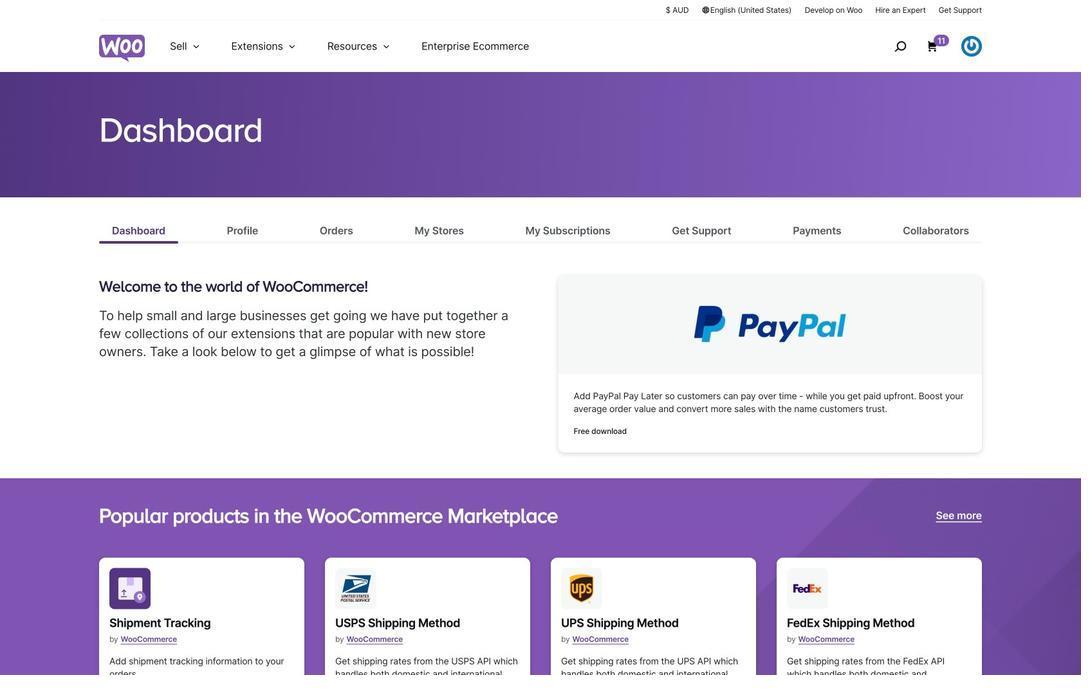 Task type: describe. For each thing, give the bounding box(es) containing it.
service navigation menu element
[[867, 25, 982, 67]]

open account menu image
[[962, 36, 982, 57]]



Task type: locate. For each thing, give the bounding box(es) containing it.
search image
[[890, 36, 911, 57]]



Task type: vqa. For each thing, say whether or not it's contained in the screenshot.
Search icon
yes



